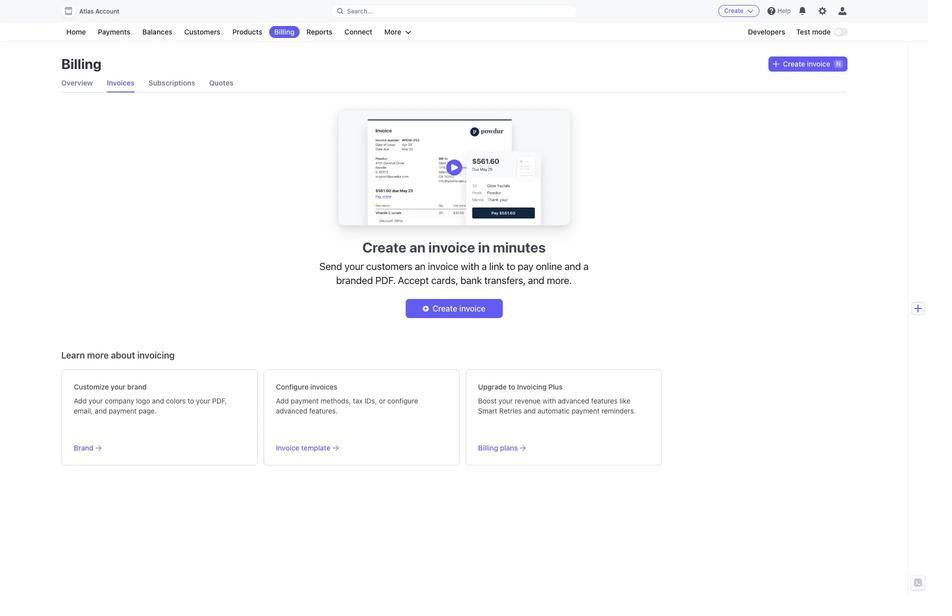 Task type: describe. For each thing, give the bounding box(es) containing it.
more
[[384, 28, 401, 36]]

2 a from the left
[[583, 261, 589, 272]]

svg image inside create invoice button
[[423, 306, 429, 312]]

create down test
[[783, 60, 805, 68]]

tax
[[353, 397, 363, 405]]

accept
[[398, 275, 429, 286]]

1 horizontal spatial billing
[[274, 28, 294, 36]]

home link
[[61, 26, 91, 38]]

1 vertical spatial billing
[[61, 56, 102, 72]]

create button
[[718, 5, 760, 17]]

balances link
[[137, 26, 177, 38]]

reminders.
[[602, 407, 636, 415]]

developers
[[748, 28, 785, 36]]

add for add your company logo and colors to your pdf, email, and payment page.
[[74, 397, 87, 405]]

subscriptions
[[149, 79, 195, 87]]

account
[[95, 8, 119, 15]]

1 vertical spatial to
[[509, 383, 515, 391]]

cards,
[[431, 275, 458, 286]]

connect
[[344, 28, 372, 36]]

pay
[[518, 261, 534, 272]]

customers
[[184, 28, 220, 36]]

help
[[778, 7, 791, 15]]

create invoice button
[[406, 300, 502, 318]]

features
[[591, 397, 618, 405]]

branded
[[336, 275, 373, 286]]

products
[[232, 28, 262, 36]]

atlas
[[79, 8, 94, 15]]

page.
[[139, 407, 157, 415]]

to inside add your company logo and colors to your pdf, email, and payment page.
[[188, 397, 194, 405]]

invoicing
[[517, 383, 547, 391]]

payment for add your company logo and colors to your pdf, email, and payment page.
[[109, 407, 137, 415]]

advanced inside add payment methods, tax ids, or configure advanced features.
[[276, 407, 307, 415]]

notifications image
[[799, 7, 807, 15]]

customers
[[366, 261, 412, 272]]

subscriptions link
[[149, 74, 195, 92]]

about
[[111, 350, 135, 361]]

methods,
[[321, 397, 351, 405]]

add for add payment methods, tax ids, or configure advanced features.
[[276, 397, 289, 405]]

company
[[105, 397, 134, 405]]

plus
[[548, 383, 563, 391]]

features.
[[309, 407, 338, 415]]

customers link
[[179, 26, 225, 38]]

online
[[536, 261, 562, 272]]

retries
[[499, 407, 522, 415]]

send
[[319, 261, 342, 272]]

reports
[[306, 28, 332, 36]]

and inside boost your revenue with advanced features like smart retries and automatic payment reminders.
[[524, 407, 536, 415]]

products link
[[227, 26, 267, 38]]

your inside create an invoice in minutes send your customers an invoice with a link to pay online and a branded pdf. accept cards, bank transfers, and more.
[[345, 261, 364, 272]]

developers link
[[743, 26, 790, 38]]

test mode
[[796, 28, 831, 36]]

minutes
[[493, 239, 546, 256]]

more
[[87, 350, 109, 361]]

reports link
[[301, 26, 337, 38]]

pdf.
[[375, 275, 396, 286]]

template
[[301, 444, 330, 452]]

invoices link
[[107, 74, 135, 92]]

invoice template
[[276, 444, 330, 452]]

logo
[[136, 397, 150, 405]]

create inside "button"
[[724, 7, 744, 15]]

boost
[[478, 397, 497, 405]]

email,
[[74, 407, 93, 415]]

play video image
[[446, 160, 462, 176]]

connect link
[[339, 26, 377, 38]]

payments
[[98, 28, 130, 36]]

advanced inside boost your revenue with advanced features like smart retries and automatic payment reminders.
[[558, 397, 589, 405]]

invoice
[[276, 444, 299, 452]]

1 a from the left
[[482, 261, 487, 272]]

invoices
[[310, 383, 337, 391]]

create inside create an invoice in minutes send your customers an invoice with a link to pay online and a branded pdf. accept cards, bank transfers, and more.
[[362, 239, 406, 256]]

brand
[[127, 383, 147, 391]]

with inside create an invoice in minutes send your customers an invoice with a link to pay online and a branded pdf. accept cards, bank transfers, and more.
[[461, 261, 479, 272]]

learn
[[61, 350, 85, 361]]



Task type: vqa. For each thing, say whether or not it's contained in the screenshot.
the
no



Task type: locate. For each thing, give the bounding box(es) containing it.
0 vertical spatial svg image
[[773, 61, 779, 67]]

payment inside add payment methods, tax ids, or configure advanced features.
[[291, 397, 319, 405]]

invoice up cards, at the top of page
[[428, 261, 459, 272]]

to inside create an invoice in minutes send your customers an invoice with a link to pay online and a branded pdf. accept cards, bank transfers, and more.
[[507, 261, 515, 272]]

add up email,
[[74, 397, 87, 405]]

payment inside add your company logo and colors to your pdf, email, and payment page.
[[109, 407, 137, 415]]

svg image down developers link
[[773, 61, 779, 67]]

0 horizontal spatial advanced
[[276, 407, 307, 415]]

payment down configure invoices
[[291, 397, 319, 405]]

advanced
[[558, 397, 589, 405], [276, 407, 307, 415]]

add inside add payment methods, tax ids, or configure advanced features.
[[276, 397, 289, 405]]

play video element
[[446, 160, 462, 176]]

customize
[[74, 383, 109, 391]]

add inside add your company logo and colors to your pdf, email, and payment page.
[[74, 397, 87, 405]]

create invoice down bank
[[433, 304, 486, 313]]

2 vertical spatial billing
[[478, 444, 498, 452]]

invoice left n
[[807, 60, 830, 68]]

invoice inside button
[[459, 304, 486, 313]]

create an invoice in minutes send your customers an invoice with a link to pay online and a branded pdf. accept cards, bank transfers, and more.
[[319, 239, 589, 286]]

Search… search field
[[331, 5, 577, 17]]

0 horizontal spatial create invoice
[[433, 304, 486, 313]]

and down pay
[[528, 275, 544, 286]]

0 vertical spatial to
[[507, 261, 515, 272]]

overview link
[[61, 74, 93, 92]]

upgrade
[[478, 383, 507, 391]]

your down customize
[[89, 397, 103, 405]]

configure
[[387, 397, 418, 405]]

your left pdf,
[[196, 397, 210, 405]]

test
[[796, 28, 810, 36]]

invoicing
[[137, 350, 175, 361]]

payment for boost your revenue with advanced features like smart retries and automatic payment reminders.
[[572, 407, 600, 415]]

invoice left in
[[428, 239, 475, 256]]

home
[[66, 28, 86, 36]]

more button
[[379, 26, 416, 38]]

payment down features
[[572, 407, 600, 415]]

advanced up 'automatic'
[[558, 397, 589, 405]]

quotes
[[209, 79, 233, 87]]

add your company logo and colors to your pdf, email, and payment page.
[[74, 397, 227, 415]]

your for boost your revenue with advanced features like smart retries and automatic payment reminders.
[[499, 397, 513, 405]]

learn more about invoicing
[[61, 350, 175, 361]]

an
[[409, 239, 426, 256], [415, 261, 426, 272]]

configure
[[276, 383, 309, 391]]

1 horizontal spatial advanced
[[558, 397, 589, 405]]

to right upgrade
[[509, 383, 515, 391]]

atlas account
[[79, 8, 119, 15]]

create invoice
[[783, 60, 830, 68], [433, 304, 486, 313]]

and up more.
[[565, 261, 581, 272]]

search…
[[347, 7, 372, 15]]

billing up overview
[[61, 56, 102, 72]]

create
[[724, 7, 744, 15], [783, 60, 805, 68], [362, 239, 406, 256], [433, 304, 457, 313]]

or
[[379, 397, 386, 405]]

to
[[507, 261, 515, 272], [509, 383, 515, 391], [188, 397, 194, 405]]

in
[[478, 239, 490, 256]]

0 horizontal spatial a
[[482, 261, 487, 272]]

brand
[[74, 444, 93, 452]]

billing left reports
[[274, 28, 294, 36]]

help button
[[764, 3, 795, 19]]

n
[[836, 60, 841, 68]]

add
[[74, 397, 87, 405], [276, 397, 289, 405]]

with up bank
[[461, 261, 479, 272]]

with up 'automatic'
[[542, 397, 556, 405]]

your inside boost your revenue with advanced features like smart retries and automatic payment reminders.
[[499, 397, 513, 405]]

configure invoices
[[276, 383, 337, 391]]

your for customize your brand
[[111, 383, 125, 391]]

1 vertical spatial svg image
[[423, 306, 429, 312]]

0 horizontal spatial with
[[461, 261, 479, 272]]

payment down company
[[109, 407, 137, 415]]

ids,
[[365, 397, 377, 405]]

overview
[[61, 79, 93, 87]]

payment inside boost your revenue with advanced features like smart retries and automatic payment reminders.
[[572, 407, 600, 415]]

a right online
[[583, 261, 589, 272]]

a left link
[[482, 261, 487, 272]]

0 vertical spatial with
[[461, 261, 479, 272]]

customize your brand
[[74, 383, 147, 391]]

billing
[[274, 28, 294, 36], [61, 56, 102, 72], [478, 444, 498, 452]]

1 add from the left
[[74, 397, 87, 405]]

invoice down bank
[[459, 304, 486, 313]]

your up company
[[111, 383, 125, 391]]

link
[[489, 261, 504, 272]]

upgrade to invoicing plus
[[478, 383, 563, 391]]

billing plans link
[[478, 443, 649, 453]]

create invoice left n
[[783, 60, 830, 68]]

balances
[[142, 28, 172, 36]]

with
[[461, 261, 479, 272], [542, 397, 556, 405]]

tab list containing overview
[[61, 74, 847, 93]]

invoice
[[807, 60, 830, 68], [428, 239, 475, 256], [428, 261, 459, 272], [459, 304, 486, 313]]

1 horizontal spatial create invoice
[[783, 60, 830, 68]]

svg image
[[773, 61, 779, 67], [423, 306, 429, 312]]

0 horizontal spatial add
[[74, 397, 87, 405]]

billing left plans
[[478, 444, 498, 452]]

1 horizontal spatial svg image
[[773, 61, 779, 67]]

1 horizontal spatial with
[[542, 397, 556, 405]]

atlas account button
[[61, 4, 129, 18]]

brand link
[[74, 443, 245, 453]]

2 horizontal spatial payment
[[572, 407, 600, 415]]

0 vertical spatial an
[[409, 239, 426, 256]]

automatic
[[538, 407, 570, 415]]

mode
[[812, 28, 831, 36]]

1 vertical spatial with
[[542, 397, 556, 405]]

0 vertical spatial create invoice
[[783, 60, 830, 68]]

more.
[[547, 275, 572, 286]]

2 horizontal spatial billing
[[478, 444, 498, 452]]

add payment methods, tax ids, or configure advanced features.
[[276, 397, 418, 415]]

billing link
[[269, 26, 299, 38]]

0 vertical spatial billing
[[274, 28, 294, 36]]

and right email,
[[95, 407, 107, 415]]

invoice template link
[[276, 443, 447, 453]]

create down cards, at the top of page
[[433, 304, 457, 313]]

invoices
[[107, 79, 135, 87]]

your
[[345, 261, 364, 272], [111, 383, 125, 391], [89, 397, 103, 405], [196, 397, 210, 405], [499, 397, 513, 405]]

to right colors at the left
[[188, 397, 194, 405]]

colors
[[166, 397, 186, 405]]

your up branded
[[345, 261, 364, 272]]

and up the page.
[[152, 397, 164, 405]]

create up developers link
[[724, 7, 744, 15]]

2 add from the left
[[276, 397, 289, 405]]

a
[[482, 261, 487, 272], [583, 261, 589, 272]]

with inside boost your revenue with advanced features like smart retries and automatic payment reminders.
[[542, 397, 556, 405]]

bank
[[460, 275, 482, 286]]

1 horizontal spatial a
[[583, 261, 589, 272]]

smart
[[478, 407, 497, 415]]

svg image down accept
[[423, 306, 429, 312]]

payment
[[291, 397, 319, 405], [109, 407, 137, 415], [572, 407, 600, 415]]

0 horizontal spatial svg image
[[423, 306, 429, 312]]

2 vertical spatial to
[[188, 397, 194, 405]]

quotes link
[[209, 74, 233, 92]]

Search… text field
[[331, 5, 577, 17]]

like
[[620, 397, 630, 405]]

payments link
[[93, 26, 135, 38]]

1 horizontal spatial payment
[[291, 397, 319, 405]]

transfers,
[[484, 275, 526, 286]]

1 vertical spatial advanced
[[276, 407, 307, 415]]

0 horizontal spatial payment
[[109, 407, 137, 415]]

1 vertical spatial an
[[415, 261, 426, 272]]

add down configure
[[276, 397, 289, 405]]

advanced down configure
[[276, 407, 307, 415]]

revenue
[[515, 397, 541, 405]]

create up customers
[[362, 239, 406, 256]]

and down revenue
[[524, 407, 536, 415]]

your for add your company logo and colors to your pdf, email, and payment page.
[[89, 397, 103, 405]]

create inside button
[[433, 304, 457, 313]]

1 vertical spatial create invoice
[[433, 304, 486, 313]]

0 horizontal spatial billing
[[61, 56, 102, 72]]

your up retries
[[499, 397, 513, 405]]

create invoice inside create invoice button
[[433, 304, 486, 313]]

1 horizontal spatial add
[[276, 397, 289, 405]]

to right link
[[507, 261, 515, 272]]

tab list
[[61, 74, 847, 93]]

0 vertical spatial advanced
[[558, 397, 589, 405]]

boost your revenue with advanced features like smart retries and automatic payment reminders.
[[478, 397, 636, 415]]

pdf,
[[212, 397, 227, 405]]

billing plans
[[478, 444, 518, 452]]

plans
[[500, 444, 518, 452]]



